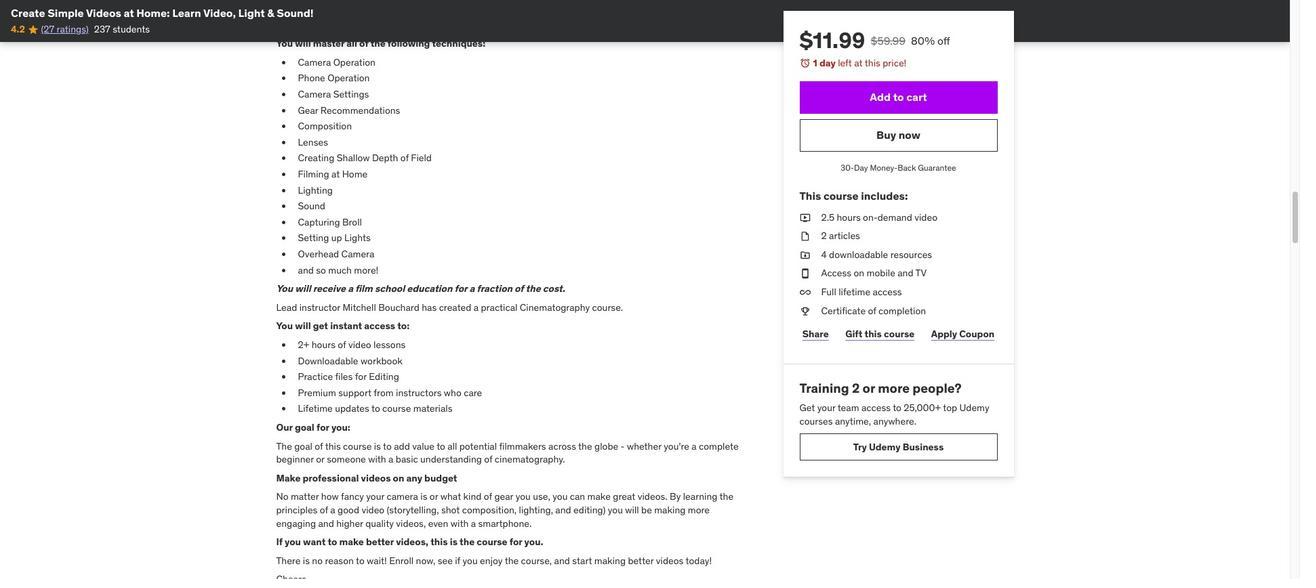 Task type: locate. For each thing, give the bounding box(es) containing it.
for up created
[[455, 283, 467, 295]]

course inside the gift this course link
[[884, 328, 915, 340]]

school
[[375, 283, 405, 295]]

1 day left at this price!
[[813, 57, 907, 69]]

this right gift
[[865, 328, 882, 340]]

videos left the home?
[[469, 0, 500, 12]]

2 xsmall image from the top
[[800, 267, 811, 281]]

all right master
[[347, 38, 357, 50]]

making
[[655, 505, 686, 517], [595, 555, 626, 567]]

4 downloadable resources
[[822, 249, 933, 261]]

gift this course
[[846, 328, 915, 340]]

making down by
[[655, 505, 686, 517]]

0 horizontal spatial on
[[393, 473, 404, 485]]

make down learn
[[342, 19, 365, 31]]

1 horizontal spatial videos
[[656, 555, 684, 567]]

more up anywhere. on the right
[[878, 381, 910, 397]]

whether
[[627, 441, 662, 453]]

videos up the 237
[[86, 6, 121, 20]]

techniques:
[[432, 38, 486, 50]]

2 vertical spatial xsmall image
[[800, 286, 811, 299]]

editing)
[[574, 505, 606, 517]]

camera up phone
[[298, 56, 331, 68]]

good
[[338, 505, 359, 517]]

coupon
[[960, 328, 995, 340]]

our
[[276, 422, 293, 434]]

better down be
[[628, 555, 654, 567]]

1 horizontal spatial create
[[403, 0, 433, 12]]

people?
[[913, 381, 962, 397]]

hours inside do you want to learn how to create simple videos at home? do you want to make creative videos? you will master all of the following techniques: camera operation phone operation camera settings gear recommendations composition lenses creating shallow depth of field filming at home lighting sound capturing broll setting up lights overhead camera and so much more! you will receive a film school education for a fraction of the cost. lead instructor mitchell bouchard has created a practical cinematography course. you will get instant access to: 2+ hours of video lessons downloadable workbook practice files for editing premium support from instructors who care lifetime updates to course materials our goal for you: the goal of this course is to add value to all potential filmmakers across the globe - whether you're a complete beginner or someone with a basic understanding of cinematography. make professional videos on any budget no matter how fancy your camera is or what kind of gear you use, you can make great videos. by learning the principles of a good video (storytelling, shot composition, lighting, and editing) you will be making more engaging and higher quality videos, even with a smartphone. if you want to make better videos, this is the course for you. there is no reason to wait! enroll now, see if you enjoy the course, and start making better videos today!
[[312, 339, 336, 351]]

1 horizontal spatial your
[[818, 402, 836, 414]]

making right start
[[595, 555, 626, 567]]

1 vertical spatial your
[[366, 491, 385, 503]]

you down lead
[[276, 320, 293, 333]]

certificate of completion
[[822, 305, 927, 317]]

cinematography.
[[495, 454, 565, 466]]

make up editing)
[[588, 491, 611, 503]]

hours up the articles
[[837, 211, 861, 224]]

add to cart button
[[800, 81, 998, 114]]

learning
[[683, 491, 718, 503]]

is up (storytelling,
[[421, 491, 428, 503]]

0 vertical spatial more
[[878, 381, 910, 397]]

0 horizontal spatial how
[[321, 491, 339, 503]]

1 vertical spatial camera
[[298, 88, 331, 100]]

1 vertical spatial more
[[688, 505, 710, 517]]

0 horizontal spatial hours
[[312, 339, 336, 351]]

someone
[[327, 454, 366, 466]]

videos, up enroll
[[396, 537, 429, 549]]

you up lead
[[276, 283, 293, 295]]

this down even
[[431, 537, 448, 549]]

tv
[[916, 267, 927, 280]]

or left what
[[430, 491, 438, 503]]

with left basic
[[368, 454, 386, 466]]

setting
[[298, 232, 329, 244]]

this up someone
[[325, 441, 341, 453]]

alarm image
[[800, 58, 811, 68]]

1 horizontal spatial better
[[628, 555, 654, 567]]

access up anywhere. on the right
[[862, 402, 891, 414]]

videos,
[[396, 518, 426, 530], [396, 537, 429, 549]]

your inside training 2 or more people? get your team access to 25,000+ top udemy courses anytime, anywhere.
[[818, 402, 836, 414]]

0 vertical spatial making
[[655, 505, 686, 517]]

2 videos, from the top
[[396, 537, 429, 549]]

better
[[366, 537, 394, 549], [628, 555, 654, 567]]

add
[[870, 90, 891, 104]]

1 vertical spatial want
[[308, 19, 329, 31]]

videos
[[469, 0, 500, 12], [86, 6, 121, 20]]

0 vertical spatial better
[[366, 537, 394, 549]]

will left master
[[295, 38, 311, 50]]

0 vertical spatial you
[[276, 38, 293, 50]]

access
[[873, 286, 902, 298], [364, 320, 396, 333], [862, 402, 891, 414]]

lifetime
[[839, 286, 871, 298]]

articles
[[829, 230, 861, 242]]

1 horizontal spatial simple
[[436, 0, 467, 12]]

create up 4.2
[[11, 6, 45, 20]]

2 up team
[[852, 381, 860, 397]]

by
[[670, 491, 681, 503]]

0 horizontal spatial udemy
[[869, 441, 901, 454]]

your right fancy
[[366, 491, 385, 503]]

or up anytime,
[[863, 381, 876, 397]]

0 horizontal spatial videos
[[361, 473, 391, 485]]

0 vertical spatial or
[[863, 381, 876, 397]]

to up reason
[[328, 537, 337, 549]]

simple up videos?
[[436, 0, 467, 12]]

1 vertical spatial on
[[393, 473, 404, 485]]

1 xsmall image from the top
[[800, 211, 811, 225]]

at right left
[[855, 57, 863, 69]]

higher
[[337, 518, 363, 530]]

0 horizontal spatial or
[[316, 454, 325, 466]]

0 vertical spatial want
[[309, 0, 332, 12]]

0 horizontal spatial simple
[[48, 6, 84, 20]]

hours up downloadable
[[312, 339, 336, 351]]

1 horizontal spatial hours
[[837, 211, 861, 224]]

2 vertical spatial camera
[[342, 248, 375, 260]]

1 horizontal spatial more
[[878, 381, 910, 397]]

will left be
[[626, 505, 639, 517]]

professional
[[303, 473, 359, 485]]

and left tv
[[898, 267, 914, 280]]

phone
[[298, 72, 325, 84]]

2 horizontal spatial or
[[863, 381, 876, 397]]

video down instant
[[349, 339, 371, 351]]

0 vertical spatial udemy
[[960, 402, 990, 414]]

1 horizontal spatial making
[[655, 505, 686, 517]]

you.
[[525, 537, 544, 549]]

operation down master
[[333, 56, 376, 68]]

create up videos?
[[403, 0, 433, 12]]

1 vertical spatial access
[[364, 320, 396, 333]]

access up lessons
[[364, 320, 396, 333]]

fraction
[[477, 283, 513, 295]]

2 vertical spatial you
[[276, 320, 293, 333]]

25,000+
[[904, 402, 941, 414]]

0 vertical spatial camera
[[298, 56, 331, 68]]

make down higher
[[339, 537, 364, 549]]

0 vertical spatial xsmall image
[[800, 211, 811, 225]]

kind
[[464, 491, 482, 503]]

course down from
[[383, 403, 411, 415]]

your up courses
[[818, 402, 836, 414]]

how down professional
[[321, 491, 339, 503]]

80%
[[912, 34, 935, 47]]

1 horizontal spatial how
[[371, 0, 390, 12]]

1 vertical spatial video
[[349, 339, 371, 351]]

cost.
[[543, 283, 565, 295]]

back
[[898, 162, 917, 173]]

2 you from the top
[[276, 283, 293, 295]]

of left the good
[[320, 505, 328, 517]]

goal
[[295, 422, 315, 434], [294, 441, 313, 453]]

money-
[[870, 162, 898, 173]]

2
[[822, 230, 827, 242], [852, 381, 860, 397]]

2 xsmall image from the top
[[800, 249, 811, 262]]

add to cart
[[870, 90, 928, 104]]

to down from
[[372, 403, 380, 415]]

is
[[374, 441, 381, 453], [421, 491, 428, 503], [450, 537, 458, 549], [303, 555, 310, 567]]

camera down the lights at the top left of page
[[342, 248, 375, 260]]

more!
[[354, 264, 379, 276]]

1 vertical spatial videos,
[[396, 537, 429, 549]]

2 vertical spatial video
[[362, 505, 385, 517]]

0 vertical spatial your
[[818, 402, 836, 414]]

1 horizontal spatial videos
[[469, 0, 500, 12]]

mobile
[[867, 267, 896, 280]]

access inside training 2 or more people? get your team access to 25,000+ top udemy courses anytime, anywhere.
[[862, 402, 891, 414]]

all up understanding
[[448, 441, 457, 453]]

1 horizontal spatial 2
[[852, 381, 860, 397]]

a left fraction
[[470, 283, 475, 295]]

across
[[549, 441, 576, 453]]

for left you:
[[317, 422, 329, 434]]

2 up 4
[[822, 230, 827, 242]]

1 vertical spatial goal
[[294, 441, 313, 453]]

your
[[818, 402, 836, 414], [366, 491, 385, 503]]

full
[[822, 286, 837, 298]]

with down shot
[[451, 518, 469, 530]]

add
[[394, 441, 410, 453]]

0 vertical spatial goal
[[295, 422, 315, 434]]

0 horizontal spatial making
[[595, 555, 626, 567]]

today!
[[686, 555, 712, 567]]

1 horizontal spatial udemy
[[960, 402, 990, 414]]

fancy
[[341, 491, 364, 503]]

to up master
[[331, 19, 339, 31]]

xsmall image
[[800, 230, 811, 243], [800, 267, 811, 281], [800, 286, 811, 299]]

0 horizontal spatial all
[[347, 38, 357, 50]]

1 vertical spatial 2
[[852, 381, 860, 397]]

0 vertical spatial on
[[854, 267, 865, 280]]

xsmall image for certificate
[[800, 305, 811, 318]]

2 vertical spatial access
[[862, 402, 891, 414]]

0 vertical spatial all
[[347, 38, 357, 50]]

xsmall image up share
[[800, 305, 811, 318]]

composition
[[298, 120, 352, 132]]

you down sound!
[[276, 38, 293, 50]]

video right demand
[[915, 211, 938, 224]]

&
[[267, 6, 274, 20]]

want up master
[[308, 19, 329, 31]]

3 you from the top
[[276, 320, 293, 333]]

0 horizontal spatial 2
[[822, 230, 827, 242]]

practical
[[481, 302, 518, 314]]

1 vertical spatial making
[[595, 555, 626, 567]]

1 vertical spatial with
[[451, 518, 469, 530]]

xsmall image left 2 articles
[[800, 230, 811, 243]]

1 horizontal spatial all
[[448, 441, 457, 453]]

course up "2.5" at top right
[[824, 189, 859, 203]]

want left learn
[[309, 0, 332, 12]]

composition,
[[462, 505, 517, 517]]

beginner
[[276, 454, 314, 466]]

$11.99
[[800, 26, 866, 54]]

simple up (27 ratings)
[[48, 6, 84, 20]]

videos, down (storytelling,
[[396, 518, 426, 530]]

more
[[878, 381, 910, 397], [688, 505, 710, 517]]

2 vertical spatial xsmall image
[[800, 305, 811, 318]]

ratings)
[[57, 23, 89, 36]]

3 xsmall image from the top
[[800, 305, 811, 318]]

on-
[[863, 211, 878, 224]]

0 vertical spatial how
[[371, 0, 390, 12]]

use,
[[533, 491, 551, 503]]

what
[[441, 491, 461, 503]]

is up if
[[450, 537, 458, 549]]

the up if
[[460, 537, 475, 549]]

1 vertical spatial you
[[276, 283, 293, 295]]

a left film
[[348, 283, 353, 295]]

0 vertical spatial with
[[368, 454, 386, 466]]

xsmall image
[[800, 211, 811, 225], [800, 249, 811, 262], [800, 305, 811, 318]]

left
[[838, 57, 852, 69]]

operation
[[333, 56, 376, 68], [328, 72, 370, 84]]

0 horizontal spatial more
[[688, 505, 710, 517]]

0 vertical spatial make
[[342, 19, 365, 31]]

demand
[[878, 211, 913, 224]]

to left add in the bottom left of the page
[[383, 441, 392, 453]]

course up enjoy
[[477, 537, 508, 549]]

operation up the settings
[[328, 72, 370, 84]]

xsmall image left 'access'
[[800, 267, 811, 281]]

xsmall image left the full
[[800, 286, 811, 299]]

0 vertical spatial videos,
[[396, 518, 426, 530]]

course up someone
[[343, 441, 372, 453]]

this
[[800, 189, 822, 203]]

from
[[374, 387, 394, 399]]

1 vertical spatial or
[[316, 454, 325, 466]]

1 vertical spatial xsmall image
[[800, 249, 811, 262]]

gear
[[298, 104, 318, 116]]

a down the composition, on the left bottom
[[471, 518, 476, 530]]

xsmall image down this
[[800, 211, 811, 225]]

lifetime
[[298, 403, 333, 415]]

do
[[276, 0, 289, 12], [276, 19, 288, 31]]

0 vertical spatial do
[[276, 0, 289, 12]]

at left home
[[332, 168, 340, 180]]

udemy
[[960, 402, 990, 414], [869, 441, 901, 454]]

field
[[411, 152, 432, 164]]

get
[[800, 402, 815, 414]]

0 horizontal spatial your
[[366, 491, 385, 503]]

1 xsmall image from the top
[[800, 230, 811, 243]]

smartphone.
[[478, 518, 532, 530]]

lessons
[[374, 339, 406, 351]]

video up quality
[[362, 505, 385, 517]]

off
[[938, 34, 951, 47]]

to up anywhere. on the right
[[893, 402, 902, 414]]

videos up fancy
[[361, 473, 391, 485]]

how up creative
[[371, 0, 390, 12]]

more inside do you want to learn how to create simple videos at home? do you want to make creative videos? you will master all of the following techniques: camera operation phone operation camera settings gear recommendations composition lenses creating shallow depth of field filming at home lighting sound capturing broll setting up lights overhead camera and so much more! you will receive a film school education for a fraction of the cost. lead instructor mitchell bouchard has created a practical cinematography course. you will get instant access to: 2+ hours of video lessons downloadable workbook practice files for editing premium support from instructors who care lifetime updates to course materials our goal for you: the goal of this course is to add value to all potential filmmakers across the globe - whether you're a complete beginner or someone with a basic understanding of cinematography. make professional videos on any budget no matter how fancy your camera is or what kind of gear you use, you can make great videos. by learning the principles of a good video (storytelling, shot composition, lighting, and editing) you will be making more engaging and higher quality videos, even with a smartphone. if you want to make better videos, this is the course for you. there is no reason to wait! enroll now, see if you enjoy the course, and start making better videos today!
[[688, 505, 710, 517]]

3 xsmall image from the top
[[800, 286, 811, 299]]

videos left today!
[[656, 555, 684, 567]]

0 vertical spatial xsmall image
[[800, 230, 811, 243]]

1 vertical spatial hours
[[312, 339, 336, 351]]

1 do from the top
[[276, 0, 289, 12]]

1 vertical spatial do
[[276, 19, 288, 31]]

instant
[[330, 320, 362, 333]]

2 vertical spatial or
[[430, 491, 438, 503]]

1 vertical spatial xsmall image
[[800, 267, 811, 281]]

filmmakers
[[499, 441, 546, 453]]

you're
[[664, 441, 690, 453]]

hours
[[837, 211, 861, 224], [312, 339, 336, 351]]

your inside do you want to learn how to create simple videos at home? do you want to make creative videos? you will master all of the following techniques: camera operation phone operation camera settings gear recommendations composition lenses creating shallow depth of field filming at home lighting sound capturing broll setting up lights overhead camera and so much more! you will receive a film school education for a fraction of the cost. lead instructor mitchell bouchard has created a practical cinematography course. you will get instant access to: 2+ hours of video lessons downloadable workbook practice files for editing premium support from instructors who care lifetime updates to course materials our goal for you: the goal of this course is to add value to all potential filmmakers across the globe - whether you're a complete beginner or someone with a basic understanding of cinematography. make professional videos on any budget no matter how fancy your camera is or what kind of gear you use, you can make great videos. by learning the principles of a good video (storytelling, shot composition, lighting, and editing) you will be making more engaging and higher quality videos, even with a smartphone. if you want to make better videos, this is the course for you. there is no reason to wait! enroll now, see if you enjoy the course, and start making better videos today!
[[366, 491, 385, 503]]



Task type: describe. For each thing, give the bounding box(es) containing it.
instructor
[[300, 302, 340, 314]]

do you want to learn how to create simple videos at home? do you want to make creative videos? you will master all of the following techniques: camera operation phone operation camera settings gear recommendations composition lenses creating shallow depth of field filming at home lighting sound capturing broll setting up lights overhead camera and so much more! you will receive a film school education for a fraction of the cost. lead instructor mitchell bouchard has created a practical cinematography course. you will get instant access to: 2+ hours of video lessons downloadable workbook practice files for editing premium support from instructors who care lifetime updates to course materials our goal for you: the goal of this course is to add value to all potential filmmakers across the globe - whether you're a complete beginner or someone with a basic understanding of cinematography. make professional videos on any budget no matter how fancy your camera is or what kind of gear you use, you can make great videos. by learning the principles of a good video (storytelling, shot composition, lighting, and editing) you will be making more engaging and higher quality videos, even with a smartphone. if you want to make better videos, this is the course for you. there is no reason to wait! enroll now, see if you enjoy the course, and start making better videos today!
[[276, 0, 739, 567]]

lead
[[276, 302, 297, 314]]

to left wait!
[[356, 555, 365, 567]]

udemy inside training 2 or more people? get your team access to 25,000+ top udemy courses anytime, anywhere.
[[960, 402, 990, 414]]

0 horizontal spatial videos
[[86, 6, 121, 20]]

to inside training 2 or more people? get your team access to 25,000+ top udemy courses anytime, anywhere.
[[893, 402, 902, 414]]

certificate
[[822, 305, 866, 317]]

is left no at the bottom of the page
[[303, 555, 310, 567]]

no
[[312, 555, 323, 567]]

0 vertical spatial operation
[[333, 56, 376, 68]]

if
[[455, 555, 461, 567]]

care
[[464, 387, 482, 399]]

create simple videos at home: learn video, light & sound!
[[11, 6, 314, 20]]

the down creative
[[371, 38, 386, 50]]

now,
[[416, 555, 436, 567]]

the left cost.
[[526, 283, 541, 295]]

1 horizontal spatial with
[[451, 518, 469, 530]]

simple inside do you want to learn how to create simple videos at home? do you want to make creative videos? you will master all of the following techniques: camera operation phone operation camera settings gear recommendations composition lenses creating shallow depth of field filming at home lighting sound capturing broll setting up lights overhead camera and so much more! you will receive a film school education for a fraction of the cost. lead instructor mitchell bouchard has created a practical cinematography course. you will get instant access to: 2+ hours of video lessons downloadable workbook practice files for editing premium support from instructors who care lifetime updates to course materials our goal for you: the goal of this course is to add value to all potential filmmakers across the globe - whether you're a complete beginner or someone with a basic understanding of cinematography. make professional videos on any budget no matter how fancy your camera is or what kind of gear you use, you can make great videos. by learning the principles of a good video (storytelling, shot composition, lighting, and editing) you will be making more engaging and higher quality videos, even with a smartphone. if you want to make better videos, this is the course for you. there is no reason to wait! enroll now, see if you enjoy the course, and start making better videos today!
[[436, 0, 467, 12]]

1 videos, from the top
[[396, 518, 426, 530]]

-
[[621, 441, 625, 453]]

of down creative
[[360, 38, 369, 50]]

2 vertical spatial want
[[303, 537, 326, 549]]

the left globe
[[579, 441, 593, 453]]

lighting
[[298, 184, 333, 196]]

materials
[[414, 403, 453, 415]]

xsmall image for 2.5
[[800, 211, 811, 225]]

1 goal from the top
[[295, 422, 315, 434]]

to up understanding
[[437, 441, 445, 453]]

1 horizontal spatial on
[[854, 267, 865, 280]]

xsmall image for 2
[[800, 230, 811, 243]]

will up lead
[[295, 283, 311, 295]]

of up professional
[[315, 441, 323, 453]]

of left field
[[401, 152, 409, 164]]

2 goal from the top
[[294, 441, 313, 453]]

make
[[276, 473, 301, 485]]

and down can
[[556, 505, 572, 517]]

2+
[[298, 339, 309, 351]]

this left price!
[[865, 57, 881, 69]]

237 students
[[94, 23, 150, 36]]

1 you from the top
[[276, 38, 293, 50]]

premium
[[298, 387, 336, 399]]

for left you.
[[510, 537, 523, 549]]

resources
[[891, 249, 933, 261]]

completion
[[879, 305, 927, 317]]

engaging
[[276, 518, 316, 530]]

principles
[[276, 505, 318, 517]]

business
[[903, 441, 944, 454]]

create inside do you want to learn how to create simple videos at home? do you want to make creative videos? you will master all of the following techniques: camera operation phone operation camera settings gear recommendations composition lenses creating shallow depth of field filming at home lighting sound capturing broll setting up lights overhead camera and so much more! you will receive a film school education for a fraction of the cost. lead instructor mitchell bouchard has created a practical cinematography course. you will get instant access to: 2+ hours of video lessons downloadable workbook practice files for editing premium support from instructors who care lifetime updates to course materials our goal for you: the goal of this course is to add value to all potential filmmakers across the globe - whether you're a complete beginner or someone with a basic understanding of cinematography. make professional videos on any budget no matter how fancy your camera is or what kind of gear you use, you can make great videos. by learning the principles of a good video (storytelling, shot composition, lighting, and editing) you will be making more engaging and higher quality videos, even with a smartphone. if you want to make better videos, this is the course for you. there is no reason to wait! enroll now, see if you enjoy the course, and start making better videos today!
[[403, 0, 433, 12]]

price!
[[883, 57, 907, 69]]

$11.99 $59.99 80% off
[[800, 26, 951, 54]]

lenses
[[298, 136, 328, 148]]

film
[[355, 283, 373, 295]]

1 vertical spatial udemy
[[869, 441, 901, 454]]

2 do from the top
[[276, 19, 288, 31]]

cart
[[907, 90, 928, 104]]

even
[[428, 518, 449, 530]]

quality
[[366, 518, 394, 530]]

4.2
[[11, 23, 25, 36]]

the
[[276, 441, 292, 453]]

of right fraction
[[515, 283, 524, 295]]

more inside training 2 or more people? get your team access to 25,000+ top udemy courses anytime, anywhere.
[[878, 381, 910, 397]]

to:
[[398, 320, 410, 333]]

great
[[613, 491, 636, 503]]

a right created
[[474, 302, 479, 314]]

(27
[[41, 23, 54, 36]]

videos inside do you want to learn how to create simple videos at home? do you want to make creative videos? you will master all of the following techniques: camera operation phone operation camera settings gear recommendations composition lenses creating shallow depth of field filming at home lighting sound capturing broll setting up lights overhead camera and so much more! you will receive a film school education for a fraction of the cost. lead instructor mitchell bouchard has created a practical cinematography course. you will get instant access to: 2+ hours of video lessons downloadable workbook practice files for editing premium support from instructors who care lifetime updates to course materials our goal for you: the goal of this course is to add value to all potential filmmakers across the globe - whether you're a complete beginner or someone with a basic understanding of cinematography. make professional videos on any budget no matter how fancy your camera is or what kind of gear you use, you can make great videos. by learning the principles of a good video (storytelling, shot composition, lighting, and editing) you will be making more engaging and higher quality videos, even with a smartphone. if you want to make better videos, this is the course for you. there is no reason to wait! enroll now, see if you enjoy the course, and start making better videos today!
[[469, 0, 500, 12]]

courses
[[800, 415, 833, 428]]

access inside do you want to learn how to create simple videos at home? do you want to make creative videos? you will master all of the following techniques: camera operation phone operation camera settings gear recommendations composition lenses creating shallow depth of field filming at home lighting sound capturing broll setting up lights overhead camera and so much more! you will receive a film school education for a fraction of the cost. lead instructor mitchell bouchard has created a practical cinematography course. you will get instant access to: 2+ hours of video lessons downloadable workbook practice files for editing premium support from instructors who care lifetime updates to course materials our goal for you: the goal of this course is to add value to all potential filmmakers across the globe - whether you're a complete beginner or someone with a basic understanding of cinematography. make professional videos on any budget no matter how fancy your camera is or what kind of gear you use, you can make great videos. by learning the principles of a good video (storytelling, shot composition, lighting, and editing) you will be making more engaging and higher quality videos, even with a smartphone. if you want to make better videos, this is the course for you. there is no reason to wait! enroll now, see if you enjoy the course, and start making better videos today!
[[364, 320, 396, 333]]

of up the composition, on the left bottom
[[484, 491, 492, 503]]

1 vertical spatial all
[[448, 441, 457, 453]]

mitchell
[[343, 302, 376, 314]]

and left higher
[[318, 518, 334, 530]]

creating
[[298, 152, 335, 164]]

lighting,
[[519, 505, 553, 517]]

potential
[[460, 441, 497, 453]]

at up students in the left of the page
[[124, 6, 134, 20]]

try
[[854, 441, 867, 454]]

recommendations
[[321, 104, 400, 116]]

understanding
[[421, 454, 482, 466]]

and left start
[[554, 555, 570, 567]]

for right files
[[355, 371, 367, 383]]

education
[[407, 283, 453, 295]]

a right you're on the right of the page
[[692, 441, 697, 453]]

gift this course link
[[843, 321, 918, 348]]

1 horizontal spatial or
[[430, 491, 438, 503]]

xsmall image for 4
[[800, 249, 811, 262]]

top
[[944, 402, 958, 414]]

to inside add to cart button
[[894, 90, 904, 104]]

sound!
[[277, 6, 314, 20]]

at left the home?
[[502, 0, 511, 12]]

learn
[[172, 6, 201, 20]]

home:
[[136, 6, 170, 20]]

0 vertical spatial video
[[915, 211, 938, 224]]

1 vertical spatial operation
[[328, 72, 370, 84]]

receive
[[313, 283, 346, 295]]

1 vertical spatial how
[[321, 491, 339, 503]]

on inside do you want to learn how to create simple videos at home? do you want to make creative videos? you will master all of the following techniques: camera operation phone operation camera settings gear recommendations composition lenses creating shallow depth of field filming at home lighting sound capturing broll setting up lights overhead camera and so much more! you will receive a film school education for a fraction of the cost. lead instructor mitchell bouchard has created a practical cinematography course. you will get instant access to: 2+ hours of video lessons downloadable workbook practice files for editing premium support from instructors who care lifetime updates to course materials our goal for you: the goal of this course is to add value to all potential filmmakers across the globe - whether you're a complete beginner or someone with a basic understanding of cinematography. make professional videos on any budget no matter how fancy your camera is or what kind of gear you use, you can make great videos. by learning the principles of a good video (storytelling, shot composition, lighting, and editing) you will be making more engaging and higher quality videos, even with a smartphone. if you want to make better videos, this is the course for you. there is no reason to wait! enroll now, see if you enjoy the course, and start making better videos today!
[[393, 473, 404, 485]]

so
[[316, 264, 326, 276]]

includes:
[[861, 189, 908, 203]]

the right enjoy
[[505, 555, 519, 567]]

to left learn
[[334, 0, 344, 12]]

0 horizontal spatial create
[[11, 6, 45, 20]]

globe
[[595, 441, 619, 453]]

2 articles
[[822, 230, 861, 242]]

wait!
[[367, 555, 387, 567]]

cinematography
[[520, 302, 590, 314]]

day
[[820, 57, 836, 69]]

the right learning
[[720, 491, 734, 503]]

0 horizontal spatial with
[[368, 454, 386, 466]]

gear
[[495, 491, 514, 503]]

depth
[[372, 152, 398, 164]]

a left the good
[[331, 505, 336, 517]]

and left so
[[298, 264, 314, 276]]

or inside training 2 or more people? get your team access to 25,000+ top udemy courses anytime, anywhere.
[[863, 381, 876, 397]]

0 vertical spatial 2
[[822, 230, 827, 242]]

2.5 hours on-demand video
[[822, 211, 938, 224]]

light
[[238, 6, 265, 20]]

no
[[276, 491, 289, 503]]

2 vertical spatial make
[[339, 537, 364, 549]]

share
[[803, 328, 829, 340]]

course.
[[592, 302, 623, 314]]

1 vertical spatial make
[[588, 491, 611, 503]]

is left add in the bottom left of the page
[[374, 441, 381, 453]]

complete
[[699, 441, 739, 453]]

has
[[422, 302, 437, 314]]

to up creative
[[392, 0, 401, 12]]

0 vertical spatial hours
[[837, 211, 861, 224]]

settings
[[333, 88, 369, 100]]

0 vertical spatial videos
[[361, 473, 391, 485]]

much
[[328, 264, 352, 276]]

buy
[[877, 128, 897, 142]]

students
[[113, 23, 150, 36]]

0 vertical spatial access
[[873, 286, 902, 298]]

of down instant
[[338, 339, 346, 351]]

bouchard
[[379, 302, 420, 314]]

1 vertical spatial videos
[[656, 555, 684, 567]]

(27 ratings)
[[41, 23, 89, 36]]

of down full lifetime access
[[868, 305, 877, 317]]

there
[[276, 555, 301, 567]]

buy now
[[877, 128, 921, 142]]

2 inside training 2 or more people? get your team access to 25,000+ top udemy courses anytime, anywhere.
[[852, 381, 860, 397]]

gift
[[846, 328, 863, 340]]

if
[[276, 537, 283, 549]]

can
[[570, 491, 585, 503]]

apply coupon button
[[929, 321, 998, 348]]

created
[[439, 302, 472, 314]]

sound
[[298, 200, 325, 212]]

videos.
[[638, 491, 668, 503]]

(storytelling,
[[387, 505, 439, 517]]

enroll
[[389, 555, 414, 567]]

0 horizontal spatial better
[[366, 537, 394, 549]]

xsmall image for access
[[800, 267, 811, 281]]

now
[[899, 128, 921, 142]]

up
[[331, 232, 342, 244]]

shallow
[[337, 152, 370, 164]]

1 vertical spatial better
[[628, 555, 654, 567]]

a left basic
[[389, 454, 394, 466]]

home
[[342, 168, 368, 180]]

support
[[339, 387, 372, 399]]

of down potential
[[484, 454, 493, 466]]

creative
[[367, 19, 401, 31]]

xsmall image for full
[[800, 286, 811, 299]]

will left get
[[295, 320, 311, 333]]



Task type: vqa. For each thing, say whether or not it's contained in the screenshot.
Yu
no



